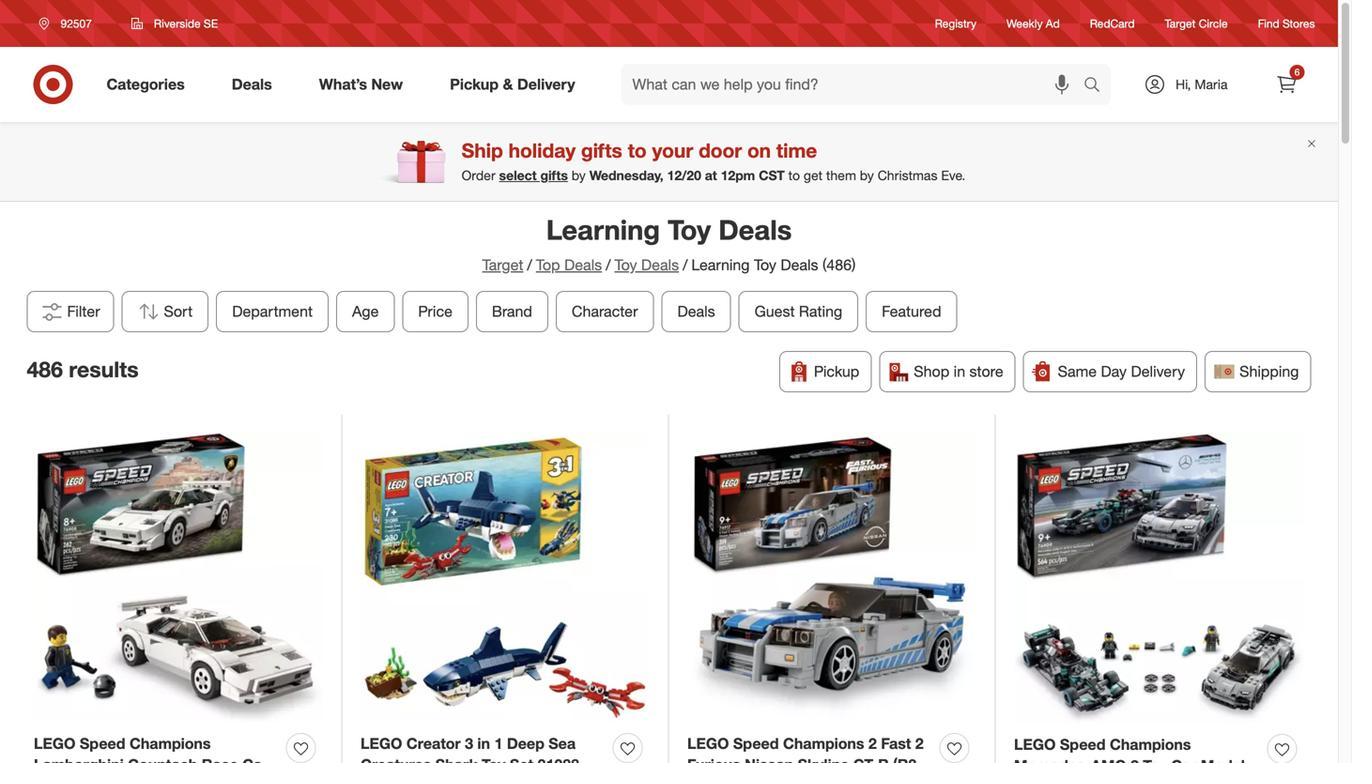Task type: vqa. For each thing, say whether or not it's contained in the screenshot.
hit peak summer this july with our summeriest finds. image at left
no



Task type: locate. For each thing, give the bounding box(es) containing it.
0 horizontal spatial 2
[[869, 735, 877, 753]]

lego inside the lego creator 3 in 1 deep sea creatures shark toy set 31088
[[361, 735, 402, 753]]

deals inside deals button
[[678, 302, 715, 321]]

0 horizontal spatial by
[[572, 167, 586, 184]]

find stores link
[[1258, 15, 1315, 32]]

0 horizontal spatial speed
[[80, 735, 125, 753]]

speed for 2
[[733, 735, 779, 753]]

0 horizontal spatial learning
[[546, 213, 660, 247]]

eve.
[[941, 167, 966, 184]]

speed inside lego speed champions 2 fast 2 furious nissan skyline gt-r (r34
[[733, 735, 779, 753]]

in inside the lego creator 3 in 1 deep sea creatures shark toy set 31088
[[477, 735, 490, 753]]

by down holiday on the left of the page
[[572, 167, 586, 184]]

92507 button
[[27, 7, 112, 40]]

new
[[371, 75, 403, 94]]

1 vertical spatial in
[[477, 735, 490, 753]]

speed up nissan
[[733, 735, 779, 753]]

pickup & delivery
[[450, 75, 575, 94]]

6
[[1295, 66, 1300, 78]]

deep
[[507, 735, 545, 753]]

0 vertical spatial learning
[[546, 213, 660, 247]]

0 vertical spatial target
[[1165, 16, 1196, 30]]

0 horizontal spatial to
[[628, 139, 647, 162]]

lego inside lego speed champions mercedes-amg 2 toy car model
[[1014, 736, 1056, 754]]

toy up 'character'
[[615, 256, 637, 274]]

3 / from the left
[[683, 256, 688, 274]]

time
[[776, 139, 817, 162]]

lego inside lego speed champions 2 fast 2 furious nissan skyline gt-r (r34
[[687, 735, 729, 753]]

1 horizontal spatial champions
[[783, 735, 864, 753]]

guest rating button
[[739, 291, 859, 332]]

1 vertical spatial gifts
[[540, 167, 568, 184]]

/
[[527, 256, 532, 274], [606, 256, 611, 274], [683, 256, 688, 274]]

2 inside lego speed champions mercedes-amg 2 toy car model
[[1131, 757, 1139, 764]]

0 horizontal spatial /
[[527, 256, 532, 274]]

0 vertical spatial in
[[954, 362, 965, 381]]

deals down "toy deals" link
[[678, 302, 715, 321]]

ship
[[462, 139, 503, 162]]

pickup down rating
[[814, 362, 860, 381]]

target left top
[[482, 256, 523, 274]]

gifts up "wednesday,"
[[581, 139, 622, 162]]

target left 'circle'
[[1165, 16, 1196, 30]]

lego creator 3 in 1 deep sea creatures shark toy set 31088 image
[[361, 433, 650, 723], [361, 433, 650, 723]]

sort
[[164, 302, 193, 321]]

creator
[[407, 735, 461, 753]]

1 vertical spatial pickup
[[814, 362, 860, 381]]

lego up mercedes-
[[1014, 736, 1056, 754]]

department button
[[216, 291, 329, 332]]

your
[[652, 139, 693, 162]]

1 vertical spatial to
[[789, 167, 800, 184]]

lego speed champions lamborghini countach race ca link
[[34, 733, 279, 764]]

toy down '1' on the bottom of the page
[[482, 756, 506, 764]]

12/20
[[667, 167, 701, 184]]

1
[[494, 735, 503, 753]]

delivery
[[517, 75, 575, 94], [1131, 362, 1185, 381]]

champions up 'countach'
[[130, 735, 211, 753]]

1 horizontal spatial by
[[860, 167, 874, 184]]

deals
[[232, 75, 272, 94], [719, 213, 792, 247], [564, 256, 602, 274], [641, 256, 679, 274], [781, 256, 818, 274], [678, 302, 715, 321]]

to left get
[[789, 167, 800, 184]]

1 vertical spatial target
[[482, 256, 523, 274]]

1 by from the left
[[572, 167, 586, 184]]

2 for 2
[[915, 735, 924, 753]]

in
[[954, 362, 965, 381], [477, 735, 490, 753]]

weekly ad link
[[1007, 15, 1060, 32]]

1 horizontal spatial 2
[[915, 735, 924, 753]]

champions up car
[[1110, 736, 1191, 754]]

pickup
[[450, 75, 499, 94], [814, 362, 860, 381]]

2 / from the left
[[606, 256, 611, 274]]

maria
[[1195, 76, 1228, 93]]

0 horizontal spatial champions
[[130, 735, 211, 753]]

creatures
[[361, 756, 431, 764]]

2 by from the left
[[860, 167, 874, 184]]

cst
[[759, 167, 785, 184]]

speed up lamborghini
[[80, 735, 125, 753]]

0 horizontal spatial pickup
[[450, 75, 499, 94]]

lego
[[34, 735, 76, 753], [361, 735, 402, 753], [687, 735, 729, 753], [1014, 736, 1056, 754]]

1 vertical spatial learning
[[692, 256, 750, 274]]

1 horizontal spatial to
[[789, 167, 800, 184]]

0 horizontal spatial target
[[482, 256, 523, 274]]

toy inside the lego creator 3 in 1 deep sea creatures shark toy set 31088
[[482, 756, 506, 764]]

learning up top deals link
[[546, 213, 660, 247]]

2 horizontal spatial /
[[683, 256, 688, 274]]

delivery inside button
[[1131, 362, 1185, 381]]

1 horizontal spatial speed
[[733, 735, 779, 753]]

target circle
[[1165, 16, 1228, 30]]

1 horizontal spatial in
[[954, 362, 965, 381]]

featured
[[882, 302, 942, 321]]

in left '1' on the bottom of the page
[[477, 735, 490, 753]]

12pm
[[721, 167, 755, 184]]

deals right top
[[564, 256, 602, 274]]

0 vertical spatial delivery
[[517, 75, 575, 94]]

0 horizontal spatial in
[[477, 735, 490, 753]]

pickup left &
[[450, 75, 499, 94]]

lego speed champions 2 fast 2 furious nissan skyline gt-r (r34
[[687, 735, 930, 764]]

target
[[1165, 16, 1196, 30], [482, 256, 523, 274]]

toy left car
[[1143, 757, 1167, 764]]

lego speed champions lamborghini countach race car set 76908 image
[[34, 433, 323, 723], [34, 433, 323, 723]]

2 up gt-
[[869, 735, 877, 753]]

lego speed champions mercedes-amg 2 toy car models set 76909 image
[[1014, 433, 1304, 723], [1014, 433, 1304, 723]]

deals left (486)
[[781, 256, 818, 274]]

lego for lego speed champions 2 fast 2 furious nissan skyline gt-r (r34
[[687, 735, 729, 753]]

learning
[[546, 213, 660, 247], [692, 256, 750, 274]]

gifts
[[581, 139, 622, 162], [540, 167, 568, 184]]

learning up deals button
[[692, 256, 750, 274]]

set
[[510, 756, 534, 764]]

2 horizontal spatial 2
[[1131, 757, 1139, 764]]

gifts down holiday on the left of the page
[[540, 167, 568, 184]]

riverside se
[[154, 16, 218, 31]]

lego up creatures
[[361, 735, 402, 753]]

brand
[[492, 302, 532, 321]]

lego inside the lego speed champions lamborghini countach race ca
[[34, 735, 76, 753]]

hi, maria
[[1176, 76, 1228, 93]]

find stores
[[1258, 16, 1315, 30]]

1 / from the left
[[527, 256, 532, 274]]

ad
[[1046, 16, 1060, 30]]

1 horizontal spatial pickup
[[814, 362, 860, 381]]

2 right amg
[[1131, 757, 1139, 764]]

same day delivery
[[1058, 362, 1185, 381]]

0 horizontal spatial delivery
[[517, 75, 575, 94]]

0 vertical spatial gifts
[[581, 139, 622, 162]]

guest
[[755, 302, 795, 321]]

/ left "toy deals" link
[[606, 256, 611, 274]]

champions for fast
[[783, 735, 864, 753]]

lego speed champions mercedes-amg 2 toy car model
[[1014, 736, 1253, 764]]

age
[[352, 302, 379, 321]]

lego speed champions 2 fast 2 furious nissan skyline gt-r (r34) 76917 image
[[687, 433, 977, 723], [687, 433, 977, 723]]

&
[[503, 75, 513, 94]]

toy up guest
[[754, 256, 777, 274]]

1 vertical spatial delivery
[[1131, 362, 1185, 381]]

speed inside the lego speed champions lamborghini countach race ca
[[80, 735, 125, 753]]

by
[[572, 167, 586, 184], [860, 167, 874, 184]]

toy down 12/20 at the top of the page
[[668, 213, 711, 247]]

0 horizontal spatial gifts
[[540, 167, 568, 184]]

r
[[878, 756, 889, 764]]

champions
[[130, 735, 211, 753], [783, 735, 864, 753], [1110, 736, 1191, 754]]

1 horizontal spatial gifts
[[581, 139, 622, 162]]

redcard link
[[1090, 15, 1135, 32]]

champions inside the lego speed champions lamborghini countach race ca
[[130, 735, 211, 753]]

delivery right day
[[1131, 362, 1185, 381]]

shop
[[914, 362, 950, 381]]

results
[[69, 356, 139, 383]]

2 right fast
[[915, 735, 924, 753]]

0 vertical spatial pickup
[[450, 75, 499, 94]]

2 for mercedes-
[[1131, 757, 1139, 764]]

lego up furious
[[687, 735, 729, 753]]

in left store
[[954, 362, 965, 381]]

target link
[[482, 256, 523, 274]]

same
[[1058, 362, 1097, 381]]

lego speed champions mercedes-amg 2 toy car model link
[[1014, 734, 1260, 764]]

champions inside lego speed champions mercedes-amg 2 toy car model
[[1110, 736, 1191, 754]]

gt-
[[853, 756, 878, 764]]

wednesday,
[[589, 167, 664, 184]]

0 vertical spatial to
[[628, 139, 647, 162]]

champions inside lego speed champions 2 fast 2 furious nissan skyline gt-r (r34
[[783, 735, 864, 753]]

2 horizontal spatial speed
[[1060, 736, 1106, 754]]

by right them
[[860, 167, 874, 184]]

toy
[[668, 213, 711, 247], [615, 256, 637, 274], [754, 256, 777, 274], [482, 756, 506, 764], [1143, 757, 1167, 764]]

on
[[748, 139, 771, 162]]

/ left top
[[527, 256, 532, 274]]

1 horizontal spatial delivery
[[1131, 362, 1185, 381]]

pickup inside button
[[814, 362, 860, 381]]

champions up skyline
[[783, 735, 864, 753]]

speed up amg
[[1060, 736, 1106, 754]]

lego up lamborghini
[[34, 735, 76, 753]]

deals left the "what's"
[[232, 75, 272, 94]]

christmas
[[878, 167, 938, 184]]

speed inside lego speed champions mercedes-amg 2 toy car model
[[1060, 736, 1106, 754]]

deals inside deals "link"
[[232, 75, 272, 94]]

92507
[[61, 16, 92, 31]]

registry
[[935, 16, 977, 30]]

to up "wednesday,"
[[628, 139, 647, 162]]

1 horizontal spatial /
[[606, 256, 611, 274]]

learning toy deals target / top deals / toy deals / learning toy deals (486)
[[482, 213, 856, 274]]

deals button
[[662, 291, 731, 332]]

lamborghini
[[34, 756, 124, 764]]

what's
[[319, 75, 367, 94]]

delivery right &
[[517, 75, 575, 94]]

2 horizontal spatial champions
[[1110, 736, 1191, 754]]

at
[[705, 167, 717, 184]]

/ right "toy deals" link
[[683, 256, 688, 274]]



Task type: describe. For each thing, give the bounding box(es) containing it.
pickup for pickup
[[814, 362, 860, 381]]

them
[[826, 167, 856, 184]]

search
[[1075, 77, 1121, 95]]

pickup for pickup & delivery
[[450, 75, 499, 94]]

filter button
[[27, 291, 114, 332]]

select
[[499, 167, 537, 184]]

toy inside lego speed champions mercedes-amg 2 toy car model
[[1143, 757, 1167, 764]]

redcard
[[1090, 16, 1135, 30]]

ship holiday gifts to your door on time order select gifts by wednesday, 12/20 at 12pm cst to get them by christmas eve.
[[462, 139, 966, 184]]

top
[[536, 256, 560, 274]]

amg
[[1091, 757, 1126, 764]]

featured button
[[866, 291, 958, 332]]

speed for mercedes-
[[1060, 736, 1106, 754]]

same day delivery button
[[1023, 351, 1197, 392]]

pickup & delivery link
[[434, 64, 599, 105]]

lego creator 3 in 1 deep sea creatures shark toy set 31088 link
[[361, 733, 606, 764]]

find
[[1258, 16, 1280, 30]]

sea
[[549, 735, 576, 753]]

skyline
[[798, 756, 849, 764]]

holiday
[[509, 139, 576, 162]]

What can we help you find? suggestions appear below search field
[[621, 64, 1089, 105]]

champions for countach
[[130, 735, 211, 753]]

6 link
[[1266, 64, 1308, 105]]

character button
[[556, 291, 654, 332]]

get
[[804, 167, 823, 184]]

registry link
[[935, 15, 977, 32]]

(486)
[[823, 256, 856, 274]]

stores
[[1283, 16, 1315, 30]]

rating
[[799, 302, 843, 321]]

in inside shop in store button
[[954, 362, 965, 381]]

toy deals link
[[615, 256, 679, 274]]

delivery for same day delivery
[[1131, 362, 1185, 381]]

shop in store
[[914, 362, 1004, 381]]

price
[[418, 302, 453, 321]]

what's new
[[319, 75, 403, 94]]

pickup button
[[779, 351, 872, 392]]

shark
[[436, 756, 478, 764]]

car
[[1171, 757, 1197, 764]]

31088
[[538, 756, 579, 764]]

countach
[[128, 756, 197, 764]]

speed for lamborghini
[[80, 735, 125, 753]]

categories
[[107, 75, 185, 94]]

search button
[[1075, 64, 1121, 109]]

shop in store button
[[879, 351, 1016, 392]]

price button
[[402, 291, 469, 332]]

lego for lego speed champions mercedes-amg 2 toy car model
[[1014, 736, 1056, 754]]

target circle link
[[1165, 15, 1228, 32]]

age button
[[336, 291, 395, 332]]

1 horizontal spatial learning
[[692, 256, 750, 274]]

lego for lego creator 3 in 1 deep sea creatures shark toy set 31088
[[361, 735, 402, 753]]

shipping
[[1240, 362, 1299, 381]]

day
[[1101, 362, 1127, 381]]

top deals link
[[536, 256, 602, 274]]

lego speed champions 2 fast 2 furious nissan skyline gt-r (r34 link
[[687, 733, 933, 764]]

mercedes-
[[1014, 757, 1091, 764]]

champions for amg
[[1110, 736, 1191, 754]]

lego speed champions lamborghini countach race ca
[[34, 735, 268, 764]]

store
[[970, 362, 1004, 381]]

shipping button
[[1205, 351, 1311, 392]]

department
[[232, 302, 313, 321]]

hi,
[[1176, 76, 1191, 93]]

riverside se button
[[119, 7, 230, 40]]

race
[[202, 756, 238, 764]]

3
[[465, 735, 473, 753]]

fast
[[881, 735, 911, 753]]

furious
[[687, 756, 741, 764]]

deals down cst
[[719, 213, 792, 247]]

lego creator 3 in 1 deep sea creatures shark toy set 31088
[[361, 735, 579, 764]]

weekly ad
[[1007, 16, 1060, 30]]

target inside the learning toy deals target / top deals / toy deals / learning toy deals (486)
[[482, 256, 523, 274]]

door
[[699, 139, 742, 162]]

guest rating
[[755, 302, 843, 321]]

brand button
[[476, 291, 548, 332]]

nissan
[[745, 756, 794, 764]]

what's new link
[[303, 64, 426, 105]]

486
[[27, 356, 63, 383]]

486 results
[[27, 356, 139, 383]]

weekly
[[1007, 16, 1043, 30]]

filter
[[67, 302, 100, 321]]

order
[[462, 167, 496, 184]]

1 horizontal spatial target
[[1165, 16, 1196, 30]]

delivery for pickup & delivery
[[517, 75, 575, 94]]

lego for lego speed champions lamborghini countach race ca
[[34, 735, 76, 753]]

deals up deals button
[[641, 256, 679, 274]]



